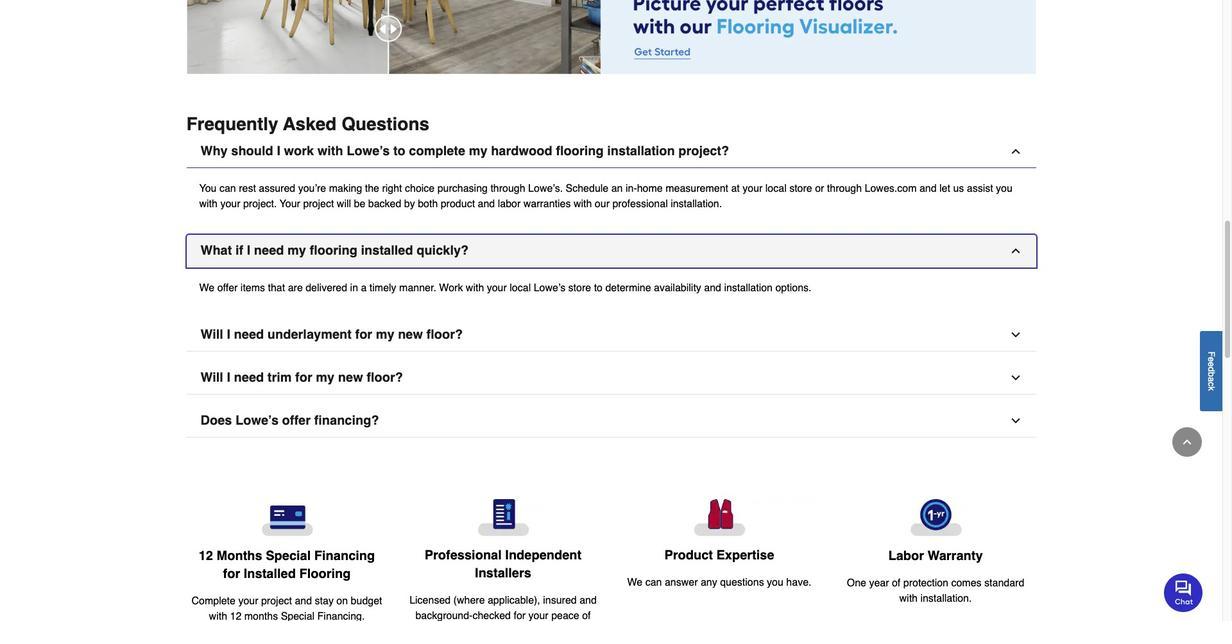 Task type: locate. For each thing, give the bounding box(es) containing it.
i
[[277, 144, 281, 159], [247, 244, 251, 258], [227, 328, 230, 342], [227, 371, 230, 386]]

installation. inside one year of protection comes standard with installation.
[[921, 593, 972, 605]]

a inside button
[[1207, 377, 1217, 382]]

store left or
[[790, 183, 813, 195]]

and left let
[[920, 183, 937, 195]]

complete your project and stay on budget with 12 months special financing.
[[192, 596, 382, 622]]

1 horizontal spatial new
[[398, 328, 423, 342]]

my up are
[[288, 244, 306, 258]]

flooring up schedule
[[556, 144, 604, 159]]

with down complete
[[209, 611, 227, 622]]

to
[[394, 144, 406, 159], [594, 283, 603, 294]]

labor warranty
[[889, 549, 983, 563]]

can
[[220, 183, 236, 195], [646, 577, 662, 589]]

1 horizontal spatial a
[[1207, 377, 1217, 382]]

0 vertical spatial flooring
[[556, 144, 604, 159]]

chevron up image
[[1010, 245, 1022, 258]]

choice
[[405, 183, 435, 195]]

0 vertical spatial special
[[266, 549, 311, 563]]

1 chevron down image from the top
[[1010, 372, 1022, 385]]

flooring inside button
[[310, 244, 358, 258]]

installation. down measurement
[[671, 199, 722, 210]]

project inside you can rest assured you're making the right choice purchasing through lowe's. schedule an in-home measurement at your local store or through lowes.com and let us assist you with your project. your project will be backed by both product and labor warranties with our professional installation.
[[303, 199, 334, 210]]

picture your perfect floors with our flooring visualizer. get started. image
[[187, 0, 1037, 74]]

your inside complete your project and stay on budget with 12 months special financing.
[[238, 596, 258, 607]]

installation inside button
[[608, 144, 675, 159]]

professional
[[613, 199, 668, 210]]

through right or
[[827, 183, 862, 195]]

need inside button
[[234, 328, 264, 342]]

1 vertical spatial floor?
[[367, 371, 403, 386]]

you right assist
[[997, 183, 1013, 195]]

chevron down image inside does lowe's offer financing? button
[[1010, 415, 1022, 428]]

can for you
[[220, 183, 236, 195]]

1 horizontal spatial project
[[303, 199, 334, 210]]

you can rest assured you're making the right choice purchasing through lowe's. schedule an in-home measurement at your local store or through lowes.com and let us assist you with your project. your project will be backed by both product and labor warranties with our professional installation.
[[199, 183, 1013, 210]]

1 horizontal spatial floor?
[[427, 328, 463, 342]]

to down questions
[[394, 144, 406, 159]]

chevron down image for does lowe's offer financing?
[[1010, 415, 1022, 428]]

questions
[[720, 577, 764, 589]]

0 vertical spatial will
[[201, 328, 223, 342]]

my
[[469, 144, 488, 159], [288, 244, 306, 258], [376, 328, 395, 342], [316, 371, 335, 386]]

and left the stay
[[295, 596, 312, 607]]

1 vertical spatial chevron down image
[[1010, 415, 1022, 428]]

new
[[398, 328, 423, 342], [338, 371, 363, 386]]

f e e d b a c k button
[[1201, 331, 1223, 411]]

at
[[732, 183, 740, 195]]

0 vertical spatial project
[[303, 199, 334, 210]]

0 vertical spatial store
[[790, 183, 813, 195]]

applicable),
[[488, 595, 540, 607]]

offer
[[217, 283, 238, 294], [282, 414, 311, 429]]

and left labor
[[478, 199, 495, 210]]

need for trim
[[234, 371, 264, 386]]

flooring up "delivered"
[[310, 244, 358, 258]]

0 horizontal spatial we
[[199, 283, 215, 294]]

0 horizontal spatial to
[[394, 144, 406, 159]]

expertise
[[717, 549, 775, 563]]

to left the determine
[[594, 283, 603, 294]]

on
[[337, 596, 348, 607]]

0 horizontal spatial floor?
[[367, 371, 403, 386]]

will inside button
[[201, 328, 223, 342]]

f
[[1207, 351, 1217, 357]]

be
[[354, 199, 366, 210]]

1 vertical spatial local
[[510, 283, 531, 294]]

floor? inside button
[[427, 328, 463, 342]]

0 vertical spatial you
[[997, 183, 1013, 195]]

stay
[[315, 596, 334, 607]]

your
[[280, 199, 300, 210]]

lowe's inside button
[[236, 414, 279, 429]]

1 vertical spatial new
[[338, 371, 363, 386]]

can inside you can rest assured you're making the right choice purchasing through lowe's. schedule an in-home measurement at your local store or through lowes.com and let us assist you with your project. your project will be backed by both product and labor warranties with our professional installation.
[[220, 183, 236, 195]]

chevron down image
[[1010, 372, 1022, 385], [1010, 415, 1022, 428]]

0 horizontal spatial a
[[361, 283, 367, 294]]

need right if
[[254, 244, 284, 258]]

my inside button
[[376, 328, 395, 342]]

1 vertical spatial need
[[234, 328, 264, 342]]

schedule
[[566, 183, 609, 195]]

floor? down work at the top left of the page
[[427, 328, 463, 342]]

hardwood
[[491, 144, 553, 159]]

chevron up image
[[1010, 145, 1022, 158], [1181, 436, 1194, 449]]

1 horizontal spatial we
[[628, 577, 643, 589]]

2 vertical spatial lowe's
[[236, 414, 279, 429]]

2 e from the top
[[1207, 362, 1217, 367]]

we offer items that are delivered in a timely manner. work with your local lowe's store to determine availability and installation options.
[[199, 283, 812, 294]]

why should i work with lowe's to complete my hardwood flooring installation project? button
[[187, 136, 1037, 168]]

need down items
[[234, 328, 264, 342]]

2 through from the left
[[827, 183, 862, 195]]

0 horizontal spatial new
[[338, 371, 363, 386]]

installers
[[475, 567, 532, 581]]

lowe's
[[347, 144, 390, 159], [534, 283, 566, 294], [236, 414, 279, 429]]

backed
[[368, 199, 402, 210]]

purchasing
[[438, 183, 488, 195]]

0 vertical spatial lowe's
[[347, 144, 390, 159]]

your down the insured
[[529, 611, 549, 622]]

floor? up financing?
[[367, 371, 403, 386]]

0 horizontal spatial project
[[261, 596, 292, 607]]

1 vertical spatial a
[[1207, 377, 1217, 382]]

2 vertical spatial need
[[234, 371, 264, 386]]

a up k
[[1207, 377, 1217, 382]]

1 vertical spatial chevron up image
[[1181, 436, 1194, 449]]

for inside 12 months special financing for installed flooring
[[223, 567, 240, 581]]

why
[[201, 144, 228, 159]]

0 vertical spatial installation.
[[671, 199, 722, 210]]

with down schedule
[[574, 199, 592, 210]]

installation. inside you can rest assured you're making the right choice purchasing through lowe's. schedule an in-home measurement at your local store or through lowes.com and let us assist you with your project. your project will be backed by both product and labor warranties with our professional installation.
[[671, 199, 722, 210]]

and right the insured
[[580, 595, 597, 607]]

new up financing?
[[338, 371, 363, 386]]

0 vertical spatial new
[[398, 328, 423, 342]]

e up 'b' at the bottom right of the page
[[1207, 362, 1217, 367]]

project down you're
[[303, 199, 334, 210]]

and inside licensed (where applicable), insured and background-checked for your peace o
[[580, 595, 597, 607]]

work
[[439, 283, 463, 294]]

home
[[637, 183, 663, 195]]

chevron down image for will i need trim for my new floor?
[[1010, 372, 1022, 385]]

for inside button
[[295, 371, 313, 386]]

if
[[236, 244, 243, 258]]

need for underlayment
[[234, 328, 264, 342]]

my down will i need underlayment for my new floor?
[[316, 371, 335, 386]]

your
[[743, 183, 763, 195], [220, 199, 240, 210], [487, 283, 507, 294], [238, 596, 258, 607], [529, 611, 549, 622]]

with inside one year of protection comes standard with installation.
[[900, 593, 918, 605]]

will i need trim for my new floor?
[[201, 371, 403, 386]]

1 horizontal spatial chevron up image
[[1181, 436, 1194, 449]]

12 months
[[230, 611, 278, 622]]

1 horizontal spatial you
[[997, 183, 1013, 195]]

0 vertical spatial chevron down image
[[1010, 372, 1022, 385]]

your right at
[[743, 183, 763, 195]]

0 horizontal spatial flooring
[[310, 244, 358, 258]]

for for underlayment
[[355, 328, 372, 342]]

special inside complete your project and stay on budget with 12 months special financing.
[[281, 611, 315, 622]]

0 vertical spatial floor?
[[427, 328, 463, 342]]

1 horizontal spatial can
[[646, 577, 662, 589]]

e
[[1207, 357, 1217, 362], [1207, 362, 1217, 367]]

for down applicable),
[[514, 611, 526, 622]]

months
[[217, 549, 262, 563]]

with right work
[[318, 144, 343, 159]]

you're
[[298, 183, 326, 195]]

product expertise
[[665, 549, 775, 563]]

for inside licensed (where applicable), insured and background-checked for your peace o
[[514, 611, 526, 622]]

options.
[[776, 283, 812, 294]]

will inside will i need trim for my new floor? button
[[201, 371, 223, 386]]

lowe's.
[[528, 183, 563, 195]]

will
[[201, 328, 223, 342], [201, 371, 223, 386]]

installation.
[[671, 199, 722, 210], [921, 593, 972, 605]]

checked
[[473, 611, 511, 622]]

need left trim
[[234, 371, 264, 386]]

floor? inside button
[[367, 371, 403, 386]]

2 chevron down image from the top
[[1010, 415, 1022, 428]]

installation up home
[[608, 144, 675, 159]]

0 vertical spatial installation
[[608, 144, 675, 159]]

flooring
[[299, 567, 351, 581]]

0 horizontal spatial chevron up image
[[1010, 145, 1022, 158]]

e up d on the right bottom
[[1207, 357, 1217, 362]]

1 horizontal spatial flooring
[[556, 144, 604, 159]]

1 horizontal spatial installation
[[724, 283, 773, 294]]

1 horizontal spatial offer
[[282, 414, 311, 429]]

1 horizontal spatial lowe's
[[347, 144, 390, 159]]

2 horizontal spatial lowe's
[[534, 283, 566, 294]]

floor? for will i need underlayment for my new floor?
[[427, 328, 463, 342]]

new inside button
[[338, 371, 363, 386]]

0 vertical spatial can
[[220, 183, 236, 195]]

does
[[201, 414, 232, 429]]

0 vertical spatial a
[[361, 283, 367, 294]]

i inside button
[[277, 144, 281, 159]]

0 horizontal spatial through
[[491, 183, 526, 195]]

need
[[254, 244, 284, 258], [234, 328, 264, 342], [234, 371, 264, 386]]

licensed
[[410, 595, 451, 607]]

asked
[[283, 114, 337, 134]]

one year of protection comes standard with installation.
[[847, 578, 1025, 605]]

my up "purchasing"
[[469, 144, 488, 159]]

installation left options.
[[724, 283, 773, 294]]

your up 12 months
[[238, 596, 258, 607]]

and right availability
[[704, 283, 722, 294]]

new for will i need underlayment for my new floor?
[[398, 328, 423, 342]]

0 horizontal spatial lowe's
[[236, 414, 279, 429]]

c
[[1207, 382, 1217, 386]]

with down of
[[900, 593, 918, 605]]

my down timely
[[376, 328, 395, 342]]

for down in
[[355, 328, 372, 342]]

chevron down image inside will i need trim for my new floor? button
[[1010, 372, 1022, 385]]

through
[[491, 183, 526, 195], [827, 183, 862, 195]]

0 horizontal spatial can
[[220, 183, 236, 195]]

offer down will i need trim for my new floor?
[[282, 414, 311, 429]]

licensed (where applicable), insured and background-checked for your peace o
[[410, 595, 597, 622]]

1 horizontal spatial local
[[766, 183, 787, 195]]

flooring inside button
[[556, 144, 604, 159]]

1 horizontal spatial through
[[827, 183, 862, 195]]

0 horizontal spatial local
[[510, 283, 531, 294]]

for inside button
[[355, 328, 372, 342]]

chevron up image inside why should i work with lowe's to complete my hardwood flooring installation project? button
[[1010, 145, 1022, 158]]

you left have. on the bottom right
[[767, 577, 784, 589]]

0 vertical spatial chevron up image
[[1010, 145, 1022, 158]]

1 vertical spatial will
[[201, 371, 223, 386]]

project up 12 months
[[261, 596, 292, 607]]

financing
[[314, 549, 375, 563]]

one
[[847, 578, 867, 589]]

with down you
[[199, 199, 218, 210]]

delivered
[[306, 283, 347, 294]]

a right in
[[361, 283, 367, 294]]

1 will from the top
[[201, 328, 223, 342]]

1 horizontal spatial store
[[790, 183, 813, 195]]

special left financing.
[[281, 611, 315, 622]]

can left rest
[[220, 183, 236, 195]]

0 vertical spatial to
[[394, 144, 406, 159]]

new inside button
[[398, 328, 423, 342]]

we for we offer items that are delivered in a timely manner. work with your local lowe's store to determine availability and installation options.
[[199, 283, 215, 294]]

1 vertical spatial store
[[569, 283, 591, 294]]

a dark blue background check icon. image
[[405, 500, 601, 537]]

rest
[[239, 183, 256, 195]]

1 horizontal spatial to
[[594, 283, 603, 294]]

1 vertical spatial special
[[281, 611, 315, 622]]

1 vertical spatial flooring
[[310, 244, 358, 258]]

to inside button
[[394, 144, 406, 159]]

0 vertical spatial we
[[199, 283, 215, 294]]

1 vertical spatial offer
[[282, 414, 311, 429]]

1 vertical spatial project
[[261, 596, 292, 607]]

installation
[[608, 144, 675, 159], [724, 283, 773, 294]]

we left answer
[[628, 577, 643, 589]]

special up the installed
[[266, 549, 311, 563]]

0 horizontal spatial installation.
[[671, 199, 722, 210]]

new down manner.
[[398, 328, 423, 342]]

1 vertical spatial can
[[646, 577, 662, 589]]

offer left items
[[217, 283, 238, 294]]

in
[[350, 283, 358, 294]]

does lowe's offer financing?
[[201, 414, 379, 429]]

professional
[[425, 549, 502, 563]]

1 horizontal spatial installation.
[[921, 593, 972, 605]]

through up labor
[[491, 183, 526, 195]]

installation. down protection
[[921, 593, 972, 605]]

frequently asked questions
[[187, 114, 430, 134]]

0 vertical spatial local
[[766, 183, 787, 195]]

can for we
[[646, 577, 662, 589]]

0 horizontal spatial you
[[767, 577, 784, 589]]

0 horizontal spatial installation
[[608, 144, 675, 159]]

2 will from the top
[[201, 371, 223, 386]]

a dark blue credit card icon. image
[[189, 500, 385, 537]]

should
[[231, 144, 273, 159]]

flooring
[[556, 144, 604, 159], [310, 244, 358, 258]]

1 vertical spatial we
[[628, 577, 643, 589]]

we down what
[[199, 283, 215, 294]]

0 vertical spatial offer
[[217, 283, 238, 294]]

manner.
[[399, 283, 437, 294]]

for down months
[[223, 567, 240, 581]]

assist
[[967, 183, 994, 195]]

timely
[[370, 283, 397, 294]]

can left answer
[[646, 577, 662, 589]]

for right trim
[[295, 371, 313, 386]]

store left the determine
[[569, 283, 591, 294]]

we
[[199, 283, 215, 294], [628, 577, 643, 589]]

1 vertical spatial installation.
[[921, 593, 972, 605]]



Task type: describe. For each thing, give the bounding box(es) containing it.
you inside you can rest assured you're making the right choice purchasing through lowe's. schedule an in-home measurement at your local store or through lowes.com and let us assist you with your project. your project will be backed by both product and labor warranties with our professional installation.
[[997, 183, 1013, 195]]

in-
[[626, 183, 637, 195]]

and inside complete your project and stay on budget with 12 months special financing.
[[295, 596, 312, 607]]

project?
[[679, 144, 730, 159]]

comes
[[952, 578, 982, 589]]

a blue 1-year labor warranty icon. image
[[838, 500, 1034, 537]]

are
[[288, 283, 303, 294]]

will for will i need underlayment for my new floor?
[[201, 328, 223, 342]]

lowes.com
[[865, 183, 917, 195]]

our
[[595, 199, 610, 210]]

d
[[1207, 367, 1217, 372]]

1 vertical spatial lowe's
[[534, 283, 566, 294]]

questions
[[342, 114, 430, 134]]

f e e d b a c k
[[1207, 351, 1217, 391]]

financing.
[[318, 611, 365, 622]]

1 vertical spatial you
[[767, 577, 784, 589]]

store inside you can rest assured you're making the right choice purchasing through lowe's. schedule an in-home measurement at your local store or through lowes.com and let us assist you with your project. your project will be backed by both product and labor warranties with our professional installation.
[[790, 183, 813, 195]]

the
[[365, 183, 379, 195]]

(where
[[454, 595, 485, 607]]

standard
[[985, 578, 1025, 589]]

have.
[[787, 577, 812, 589]]

product
[[665, 549, 713, 563]]

will
[[337, 199, 351, 210]]

installed
[[244, 567, 296, 581]]

does lowe's offer financing? button
[[187, 405, 1037, 438]]

your inside licensed (where applicable), insured and background-checked for your peace o
[[529, 611, 549, 622]]

with inside complete your project and stay on budget with 12 months special financing.
[[209, 611, 227, 622]]

a lowe's red vest icon. image
[[622, 500, 818, 537]]

0 horizontal spatial store
[[569, 283, 591, 294]]

what
[[201, 244, 232, 258]]

what if i need my flooring installed quickly? button
[[187, 235, 1037, 268]]

assured
[[259, 183, 295, 195]]

insured
[[543, 595, 577, 607]]

1 through from the left
[[491, 183, 526, 195]]

12 months special financing for installed flooring
[[199, 549, 375, 581]]

items
[[241, 283, 265, 294]]

local inside you can rest assured you're making the right choice purchasing through lowe's. schedule an in-home measurement at your local store or through lowes.com and let us assist you with your project. your project will be backed by both product and labor warranties with our professional installation.
[[766, 183, 787, 195]]

1 vertical spatial to
[[594, 283, 603, 294]]

will i need underlayment for my new floor?
[[201, 328, 463, 342]]

we can answer any questions you have.
[[628, 577, 812, 589]]

i inside button
[[227, 328, 230, 342]]

of
[[892, 578, 901, 589]]

background-
[[416, 611, 473, 622]]

will for will i need trim for my new floor?
[[201, 371, 223, 386]]

right
[[382, 183, 402, 195]]

chevron up image inside "scroll to top" element
[[1181, 436, 1194, 449]]

offer inside does lowe's offer financing? button
[[282, 414, 311, 429]]

for for financing
[[223, 567, 240, 581]]

answer
[[665, 577, 698, 589]]

1 e from the top
[[1207, 357, 1217, 362]]

why should i work with lowe's to complete my hardwood flooring installation project?
[[201, 144, 730, 159]]

any
[[701, 577, 718, 589]]

you
[[199, 183, 217, 195]]

with inside button
[[318, 144, 343, 159]]

by
[[404, 199, 415, 210]]

chat invite button image
[[1165, 573, 1204, 612]]

with right work at the top left of the page
[[466, 283, 484, 294]]

availability
[[654, 283, 702, 294]]

determine
[[606, 283, 651, 294]]

new for will i need trim for my new floor?
[[338, 371, 363, 386]]

12
[[199, 549, 213, 563]]

peace
[[552, 611, 580, 622]]

project.
[[243, 199, 277, 210]]

k
[[1207, 386, 1217, 391]]

project inside complete your project and stay on budget with 12 months special financing.
[[261, 596, 292, 607]]

your right work at the top left of the page
[[487, 283, 507, 294]]

or
[[816, 183, 825, 195]]

b
[[1207, 372, 1217, 377]]

lowe's inside button
[[347, 144, 390, 159]]

labor
[[889, 549, 925, 563]]

frequently
[[187, 114, 278, 134]]

trim
[[268, 371, 292, 386]]

your down rest
[[220, 199, 240, 210]]

chevron down image
[[1010, 329, 1022, 342]]

we for we can answer any questions you have.
[[628, 577, 643, 589]]

an
[[612, 183, 623, 195]]

my inside button
[[469, 144, 488, 159]]

let
[[940, 183, 951, 195]]

special inside 12 months special financing for installed flooring
[[266, 549, 311, 563]]

for for trim
[[295, 371, 313, 386]]

quickly?
[[417, 244, 469, 258]]

product
[[441, 199, 475, 210]]

budget
[[351, 596, 382, 607]]

us
[[954, 183, 965, 195]]

0 horizontal spatial offer
[[217, 283, 238, 294]]

labor
[[498, 199, 521, 210]]

professional independent installers
[[425, 549, 582, 581]]

1 vertical spatial installation
[[724, 283, 773, 294]]

measurement
[[666, 183, 729, 195]]

year
[[870, 578, 890, 589]]

making
[[329, 183, 362, 195]]

complete
[[192, 596, 236, 607]]

what if i need my flooring installed quickly?
[[201, 244, 469, 258]]

financing?
[[314, 414, 379, 429]]

warranty
[[928, 549, 983, 563]]

installed
[[361, 244, 413, 258]]

0 vertical spatial need
[[254, 244, 284, 258]]

will i need trim for my new floor? button
[[187, 362, 1037, 395]]

floor? for will i need trim for my new floor?
[[367, 371, 403, 386]]

that
[[268, 283, 285, 294]]

underlayment
[[268, 328, 352, 342]]

scroll to top element
[[1173, 428, 1203, 457]]



Task type: vqa. For each thing, say whether or not it's contained in the screenshot.
from at the top of the page
no



